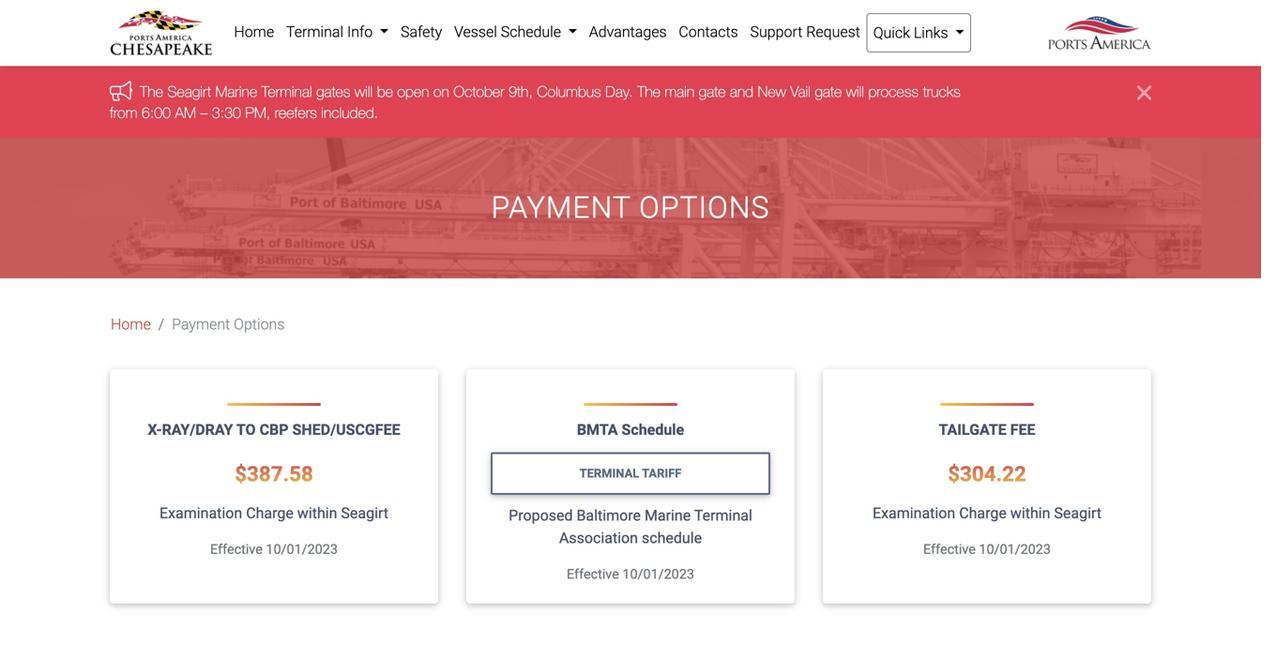 Task type: vqa. For each thing, say whether or not it's contained in the screenshot.
Ticket
no



Task type: locate. For each thing, give the bounding box(es) containing it.
0 horizontal spatial the
[[140, 82, 163, 100]]

marine inside proposed baltimore marine  terminal association schedule
[[645, 507, 691, 525]]

seagirt for $387.58
[[341, 505, 388, 522]]

effective down $304.22
[[923, 542, 976, 558]]

safety link
[[395, 13, 448, 51]]

1 horizontal spatial seagirt
[[341, 505, 388, 522]]

process
[[868, 82, 919, 100]]

examination down $304.22
[[873, 505, 956, 522]]

0 horizontal spatial 10/01/2023
[[266, 542, 338, 558]]

marine up 3:30
[[215, 82, 257, 100]]

quick
[[873, 24, 910, 42]]

bmta
[[577, 422, 618, 439]]

the up 6:00
[[140, 82, 163, 100]]

1 vertical spatial home
[[111, 316, 151, 334]]

1 vertical spatial options
[[234, 316, 285, 334]]

effective 10/01/2023 down $387.58
[[210, 542, 338, 558]]

columbus
[[537, 82, 601, 100]]

0 horizontal spatial will
[[355, 82, 373, 100]]

will left be
[[355, 82, 373, 100]]

0 vertical spatial home link
[[228, 13, 280, 51]]

1 examination charge within seagirt from the left
[[160, 505, 388, 522]]

1 horizontal spatial the
[[637, 82, 661, 100]]

1 horizontal spatial charge
[[959, 505, 1007, 522]]

1 horizontal spatial marine
[[645, 507, 691, 525]]

gate
[[699, 82, 726, 100], [815, 82, 842, 100]]

terminal up baltimore at the bottom
[[580, 467, 639, 481]]

charge down $387.58
[[246, 505, 294, 522]]

0 horizontal spatial home link
[[111, 314, 151, 336]]

$304.22
[[948, 462, 1026, 487]]

0 horizontal spatial effective 10/01/2023
[[210, 542, 338, 558]]

0 horizontal spatial seagirt
[[167, 82, 211, 100]]

1 horizontal spatial home link
[[228, 13, 280, 51]]

to
[[236, 422, 256, 439]]

within
[[297, 505, 337, 522], [1011, 505, 1051, 522]]

1 vertical spatial payment
[[172, 316, 230, 334]]

1 horizontal spatial within
[[1011, 505, 1051, 522]]

advantages
[[589, 23, 667, 41]]

charge for $304.22
[[959, 505, 1007, 522]]

examination charge within seagirt down $387.58
[[160, 505, 388, 522]]

will
[[355, 82, 373, 100], [846, 82, 864, 100]]

2 examination charge within seagirt from the left
[[873, 505, 1102, 522]]

0 vertical spatial payment options
[[491, 190, 770, 226]]

payment options
[[491, 190, 770, 226], [172, 316, 285, 334]]

effective down $387.58
[[210, 542, 263, 558]]

x-
[[148, 422, 162, 439]]

examination down $387.58
[[160, 505, 242, 522]]

0 vertical spatial marine
[[215, 82, 257, 100]]

from
[[110, 104, 137, 121]]

shed/uscgfee
[[292, 422, 400, 439]]

schedule right vessel
[[501, 23, 561, 41]]

effective down association
[[567, 567, 619, 583]]

1 horizontal spatial schedule
[[622, 422, 684, 439]]

1 horizontal spatial effective
[[567, 567, 619, 583]]

1 horizontal spatial examination charge within seagirt
[[873, 505, 1102, 522]]

schedule up tariff
[[622, 422, 684, 439]]

terminal
[[286, 23, 344, 41], [261, 82, 312, 100], [580, 467, 639, 481], [694, 507, 752, 525]]

gate right vail on the top
[[815, 82, 842, 100]]

association
[[559, 530, 638, 548]]

1 examination from the left
[[160, 505, 242, 522]]

seagirt
[[167, 82, 211, 100], [341, 505, 388, 522], [1054, 505, 1102, 522]]

0 horizontal spatial effective
[[210, 542, 263, 558]]

home link
[[228, 13, 280, 51], [111, 314, 151, 336]]

charge down $304.22
[[959, 505, 1007, 522]]

marine for seagirt
[[215, 82, 257, 100]]

vessel
[[454, 23, 497, 41]]

0 horizontal spatial payment options
[[172, 316, 285, 334]]

baltimore
[[577, 507, 641, 525]]

2 within from the left
[[1011, 505, 1051, 522]]

the right day.
[[637, 82, 661, 100]]

1 vertical spatial schedule
[[622, 422, 684, 439]]

be
[[377, 82, 393, 100]]

1 vertical spatial marine
[[645, 507, 691, 525]]

$387.58
[[235, 462, 313, 487]]

1 horizontal spatial gate
[[815, 82, 842, 100]]

0 horizontal spatial payment
[[172, 316, 230, 334]]

1 within from the left
[[297, 505, 337, 522]]

info
[[347, 23, 373, 41]]

0 horizontal spatial charge
[[246, 505, 294, 522]]

1 charge from the left
[[246, 505, 294, 522]]

0 horizontal spatial gate
[[699, 82, 726, 100]]

examination
[[160, 505, 242, 522], [873, 505, 956, 522]]

0 horizontal spatial schedule
[[501, 23, 561, 41]]

10/01/2023 down schedule
[[623, 567, 694, 583]]

main
[[665, 82, 695, 100]]

0 horizontal spatial examination
[[160, 505, 242, 522]]

new
[[758, 82, 786, 100]]

1 horizontal spatial payment
[[491, 190, 631, 226]]

10/01/2023
[[266, 542, 338, 558], [979, 542, 1051, 558], [623, 567, 694, 583]]

schedule
[[501, 23, 561, 41], [622, 422, 684, 439]]

2 examination from the left
[[873, 505, 956, 522]]

marine for baltimore
[[645, 507, 691, 525]]

1 horizontal spatial home
[[234, 23, 274, 41]]

0 vertical spatial home
[[234, 23, 274, 41]]

1 will from the left
[[355, 82, 373, 100]]

2 horizontal spatial effective
[[923, 542, 976, 558]]

effective
[[210, 542, 263, 558], [923, 542, 976, 558], [567, 567, 619, 583]]

2 horizontal spatial seagirt
[[1054, 505, 1102, 522]]

options
[[639, 190, 770, 226], [234, 316, 285, 334]]

examination charge within seagirt down $304.22
[[873, 505, 1102, 522]]

0 vertical spatial payment
[[491, 190, 631, 226]]

0 horizontal spatial options
[[234, 316, 285, 334]]

2 horizontal spatial effective 10/01/2023
[[923, 542, 1051, 558]]

terminal left info
[[286, 23, 344, 41]]

bmta schedule
[[577, 422, 684, 439]]

1 horizontal spatial options
[[639, 190, 770, 226]]

charge
[[246, 505, 294, 522], [959, 505, 1007, 522]]

support
[[750, 23, 803, 41]]

within down $304.22
[[1011, 505, 1051, 522]]

close image
[[1137, 81, 1151, 104]]

1 vertical spatial payment options
[[172, 316, 285, 334]]

will left process
[[846, 82, 864, 100]]

marine
[[215, 82, 257, 100], [645, 507, 691, 525]]

effective for $387.58
[[210, 542, 263, 558]]

10/01/2023 down $387.58
[[266, 542, 338, 558]]

0 vertical spatial options
[[639, 190, 770, 226]]

home
[[234, 23, 274, 41], [111, 316, 151, 334]]

the
[[140, 82, 163, 100], [637, 82, 661, 100]]

within down $387.58
[[297, 505, 337, 522]]

links
[[914, 24, 948, 42]]

terminal up reefers
[[261, 82, 312, 100]]

1 vertical spatial home link
[[111, 314, 151, 336]]

effective 10/01/2023 down proposed baltimore marine  terminal association schedule
[[567, 567, 694, 583]]

terminal up schedule
[[694, 507, 752, 525]]

effective 10/01/2023 for $304.22
[[923, 542, 1051, 558]]

marine up schedule
[[645, 507, 691, 525]]

0 horizontal spatial examination charge within seagirt
[[160, 505, 388, 522]]

effective 10/01/2023 down $304.22
[[923, 542, 1051, 558]]

schedule inside vessel schedule link
[[501, 23, 561, 41]]

2 horizontal spatial 10/01/2023
[[979, 542, 1051, 558]]

terminal info link
[[280, 13, 395, 51]]

x-ray/dray to cbp shed/uscgfee
[[148, 422, 400, 439]]

gate left and
[[699, 82, 726, 100]]

terminal inside the seagirt marine terminal gates will be open on october 9th, columbus day. the main gate and new vail gate will process trucks from 6:00 am – 3:30 pm, reefers included.
[[261, 82, 312, 100]]

1 horizontal spatial will
[[846, 82, 864, 100]]

open
[[397, 82, 429, 100]]

0 horizontal spatial within
[[297, 505, 337, 522]]

vail
[[791, 82, 811, 100]]

effective for $304.22
[[923, 542, 976, 558]]

2 charge from the left
[[959, 505, 1007, 522]]

support request
[[750, 23, 860, 41]]

bullhorn image
[[110, 81, 140, 101]]

within for $304.22
[[1011, 505, 1051, 522]]

support request link
[[744, 13, 866, 51]]

effective 10/01/2023
[[210, 542, 338, 558], [923, 542, 1051, 558], [567, 567, 694, 583]]

marine inside the seagirt marine terminal gates will be open on october 9th, columbus day. the main gate and new vail gate will process trucks from 6:00 am – 3:30 pm, reefers included.
[[215, 82, 257, 100]]

examination charge within seagirt
[[160, 505, 388, 522], [873, 505, 1102, 522]]

10/01/2023 down $304.22
[[979, 542, 1051, 558]]

tariff
[[642, 467, 682, 481]]

0 vertical spatial schedule
[[501, 23, 561, 41]]

charge for $387.58
[[246, 505, 294, 522]]

the seagirt marine terminal gates will be open on october 9th, columbus day. the main gate and new vail gate will process trucks from 6:00 am – 3:30 pm, reefers included. alert
[[0, 66, 1261, 138]]

1 horizontal spatial examination
[[873, 505, 956, 522]]

0 horizontal spatial marine
[[215, 82, 257, 100]]

payment
[[491, 190, 631, 226], [172, 316, 230, 334]]



Task type: describe. For each thing, give the bounding box(es) containing it.
am
[[175, 104, 196, 121]]

schedule for bmta schedule
[[622, 422, 684, 439]]

terminal tariff link
[[491, 453, 770, 496]]

vessel schedule link
[[448, 13, 583, 51]]

examination charge within seagirt for $304.22
[[873, 505, 1102, 522]]

1 horizontal spatial effective 10/01/2023
[[567, 567, 694, 583]]

ray/dray
[[162, 422, 233, 439]]

1 gate from the left
[[699, 82, 726, 100]]

examination for $304.22
[[873, 505, 956, 522]]

1 horizontal spatial 10/01/2023
[[623, 567, 694, 583]]

contacts link
[[673, 13, 744, 51]]

9th,
[[509, 82, 533, 100]]

0 horizontal spatial home
[[111, 316, 151, 334]]

10/01/2023 for $387.58
[[266, 542, 338, 558]]

terminal inside proposed baltimore marine  terminal association schedule
[[694, 507, 752, 525]]

2 gate from the left
[[815, 82, 842, 100]]

schedule for vessel schedule
[[501, 23, 561, 41]]

the seagirt marine terminal gates will be open on october 9th, columbus day. the main gate and new vail gate will process trucks from 6:00 am – 3:30 pm, reefers included.
[[110, 82, 961, 121]]

day.
[[605, 82, 633, 100]]

seagirt for $304.22
[[1054, 505, 1102, 522]]

included.
[[321, 104, 378, 121]]

quick links
[[873, 24, 952, 42]]

october
[[453, 82, 504, 100]]

examination charge within seagirt for $387.58
[[160, 505, 388, 522]]

proposed baltimore marine  terminal association schedule
[[509, 507, 752, 548]]

tailgate fee
[[939, 422, 1036, 439]]

tailgate
[[939, 422, 1007, 439]]

schedule
[[642, 530, 702, 548]]

contacts
[[679, 23, 738, 41]]

proposed
[[509, 507, 573, 525]]

10/01/2023 for $304.22
[[979, 542, 1051, 558]]

1 the from the left
[[140, 82, 163, 100]]

cbp
[[260, 422, 289, 439]]

the seagirt marine terminal gates will be open on october 9th, columbus day. the main gate and new vail gate will process trucks from 6:00 am – 3:30 pm, reefers included. link
[[110, 82, 961, 121]]

within for $387.58
[[297, 505, 337, 522]]

and
[[730, 82, 754, 100]]

reefers
[[275, 104, 317, 121]]

examination for $387.58
[[160, 505, 242, 522]]

terminal tariff
[[580, 467, 682, 481]]

gates
[[316, 82, 350, 100]]

fee
[[1010, 422, 1036, 439]]

quick links link
[[866, 13, 971, 53]]

–
[[200, 104, 208, 121]]

request
[[806, 23, 860, 41]]

terminal info
[[286, 23, 376, 41]]

seagirt inside the seagirt marine terminal gates will be open on october 9th, columbus day. the main gate and new vail gate will process trucks from 6:00 am – 3:30 pm, reefers included.
[[167, 82, 211, 100]]

vessel schedule
[[454, 23, 565, 41]]

effective 10/01/2023 for $387.58
[[210, 542, 338, 558]]

2 will from the left
[[846, 82, 864, 100]]

safety
[[401, 23, 442, 41]]

advantages link
[[583, 13, 673, 51]]

1 horizontal spatial payment options
[[491, 190, 770, 226]]

on
[[433, 82, 449, 100]]

2 the from the left
[[637, 82, 661, 100]]

6:00
[[142, 104, 171, 121]]

pm,
[[245, 104, 270, 121]]

3:30
[[212, 104, 241, 121]]

trucks
[[923, 82, 961, 100]]



